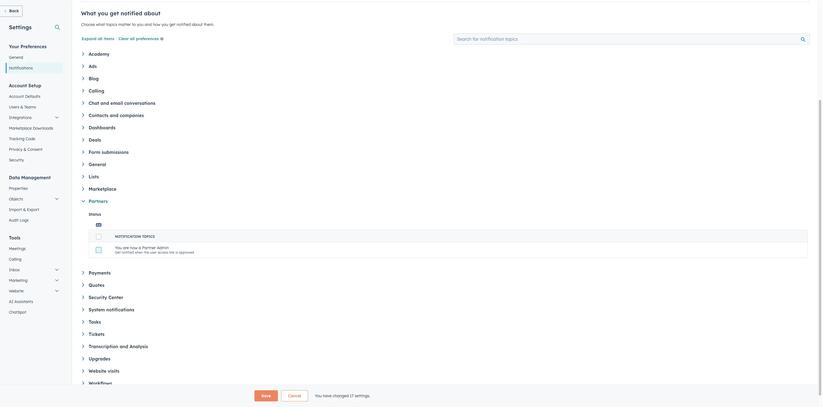 Task type: vqa. For each thing, say whether or not it's contained in the screenshot.
Ads dropdown button
yes



Task type: locate. For each thing, give the bounding box(es) containing it.
1 caret image from the top
[[82, 52, 84, 56]]

17
[[350, 394, 354, 399]]

chat and email conversations
[[89, 100, 156, 106]]

about left them.
[[192, 22, 203, 27]]

back link
[[0, 6, 23, 17]]

marketplace up partners
[[89, 186, 117, 192]]

caret image inside payments dropdown button
[[82, 271, 84, 275]]

0 vertical spatial topics
[[106, 22, 117, 27]]

1 horizontal spatial you
[[137, 22, 144, 27]]

users & teams
[[9, 105, 36, 110]]

you for you are now a partner admin get notified when the user access link is approved
[[115, 246, 122, 251]]

caret image for deals
[[82, 138, 84, 142]]

marketplace inside account setup element
[[9, 126, 32, 131]]

calling up chat
[[89, 88, 104, 94]]

expand
[[82, 36, 97, 41]]

account up account defaults
[[9, 83, 27, 88]]

& inside users & teams link
[[20, 105, 23, 110]]

calling up "inbox"
[[9, 257, 21, 262]]

security up system
[[89, 295, 107, 300]]

submissions
[[102, 150, 129, 155]]

choose
[[81, 22, 95, 27]]

you right the how
[[162, 22, 168, 27]]

0 vertical spatial calling
[[89, 88, 104, 94]]

caret image inside academy dropdown button
[[82, 52, 84, 56]]

caret image inside ads dropdown button
[[82, 64, 84, 68]]

system notifications
[[89, 307, 134, 313]]

7 caret image from the top
[[82, 271, 84, 275]]

email
[[111, 100, 123, 106]]

about up the how
[[144, 10, 161, 17]]

conversations
[[124, 100, 156, 106]]

0 vertical spatial you
[[115, 246, 122, 251]]

1 vertical spatial website
[[89, 369, 106, 374]]

visits
[[108, 369, 119, 374]]

0 horizontal spatial topics
[[106, 22, 117, 27]]

users & teams link
[[6, 102, 62, 112]]

1 horizontal spatial security
[[89, 295, 107, 300]]

caret image for workflows
[[82, 382, 84, 385]]

& inside the import & export link
[[23, 207, 26, 212]]

security link
[[6, 155, 62, 165]]

0 vertical spatial notified
[[121, 10, 142, 17]]

caret image for partners
[[82, 200, 85, 202]]

1 vertical spatial about
[[192, 22, 203, 27]]

get right the how
[[169, 22, 176, 27]]

import & export link
[[6, 204, 62, 215]]

website inside button
[[9, 289, 24, 294]]

8 caret image from the top
[[82, 308, 84, 312]]

and for contacts and companies
[[110, 113, 118, 118]]

2 vertical spatial &
[[23, 207, 26, 212]]

0 horizontal spatial about
[[144, 10, 161, 17]]

1 vertical spatial security
[[89, 295, 107, 300]]

get up matter at the top left of the page
[[110, 10, 119, 17]]

account defaults
[[9, 94, 40, 99]]

you
[[115, 246, 122, 251], [315, 394, 322, 399]]

0 horizontal spatial website
[[9, 289, 24, 294]]

& inside privacy & consent "link"
[[24, 147, 26, 152]]

deals
[[89, 137, 101, 143]]

all left "items"
[[98, 36, 103, 41]]

export
[[27, 207, 39, 212]]

back
[[9, 8, 19, 13]]

caret image inside blog dropdown button
[[82, 77, 84, 80]]

Search for notification topics search field
[[454, 33, 810, 45]]

partners button
[[81, 199, 808, 204]]

transcription and analysis button
[[82, 344, 808, 350]]

& right users
[[20, 105, 23, 110]]

dashboards button
[[82, 125, 808, 131]]

meetings link
[[6, 244, 62, 254]]

general
[[9, 55, 23, 60], [89, 162, 106, 167]]

caret image for quotes
[[82, 283, 84, 287]]

notified up to
[[121, 10, 142, 17]]

caret image inside 'security center' dropdown button
[[82, 296, 84, 299]]

website down marketing
[[9, 289, 24, 294]]

you left the are
[[115, 246, 122, 251]]

caret image for ads
[[82, 64, 84, 68]]

caret image inside chat and email conversations dropdown button
[[82, 101, 84, 105]]

contacts and companies
[[89, 113, 144, 118]]

choose what topics matter to you and how you get notified about them.
[[81, 22, 214, 27]]

6 caret image from the top
[[82, 163, 84, 166]]

0 horizontal spatial all
[[98, 36, 103, 41]]

properties link
[[6, 183, 62, 194]]

calling
[[89, 88, 104, 94], [9, 257, 21, 262]]

1 horizontal spatial website
[[89, 369, 106, 374]]

tasks button
[[82, 319, 808, 325]]

objects
[[9, 197, 23, 202]]

and right chat
[[101, 100, 109, 106]]

1 horizontal spatial you
[[315, 394, 322, 399]]

caret image for contacts and companies
[[82, 114, 84, 117]]

account for account defaults
[[9, 94, 24, 99]]

academy
[[89, 51, 109, 57]]

caret image for academy
[[82, 52, 84, 56]]

1 account from the top
[[9, 83, 27, 88]]

caret image inside transcription and analysis dropdown button
[[82, 345, 84, 348]]

caret image for transcription and analysis
[[82, 345, 84, 348]]

account for account setup
[[9, 83, 27, 88]]

1 all from the left
[[98, 36, 103, 41]]

caret image inside quotes dropdown button
[[82, 283, 84, 287]]

save
[[262, 394, 271, 399]]

caret image inside partners dropdown button
[[82, 200, 85, 202]]

1 horizontal spatial topics
[[142, 235, 155, 239]]

caret image for dashboards
[[82, 126, 84, 129]]

1 vertical spatial get
[[169, 22, 176, 27]]

blog button
[[82, 76, 808, 81]]

caret image inside lists dropdown button
[[82, 175, 84, 178]]

tasks
[[89, 319, 101, 325]]

caret image inside the tasks dropdown button
[[82, 320, 84, 324]]

caret image
[[82, 64, 84, 68], [82, 77, 84, 80], [82, 89, 84, 93], [82, 114, 84, 117], [82, 175, 84, 178], [82, 187, 84, 191], [82, 200, 85, 202], [82, 283, 84, 287], [82, 296, 84, 299], [82, 320, 84, 324], [82, 333, 84, 336], [82, 345, 84, 348], [82, 357, 84, 361]]

caret image inside 'contacts and companies' dropdown button
[[82, 114, 84, 117]]

and left the how
[[145, 22, 152, 27]]

cancel
[[288, 394, 301, 399]]

security down privacy
[[9, 158, 24, 163]]

0 horizontal spatial calling
[[9, 257, 21, 262]]

9 caret image from the top
[[82, 369, 84, 373]]

marketplace for marketplace
[[89, 186, 117, 192]]

& right privacy
[[24, 147, 26, 152]]

0 vertical spatial security
[[9, 158, 24, 163]]

contacts and companies button
[[82, 113, 808, 118]]

2 vertical spatial notified
[[122, 251, 134, 255]]

tools element
[[6, 235, 62, 318]]

logs
[[20, 218, 29, 223]]

objects button
[[6, 194, 62, 204]]

you
[[98, 10, 108, 17], [137, 22, 144, 27], [162, 22, 168, 27]]

0 vertical spatial marketplace
[[9, 126, 32, 131]]

1 vertical spatial topics
[[142, 235, 155, 239]]

to
[[132, 22, 136, 27]]

center
[[109, 295, 123, 300]]

caret image inside system notifications dropdown button
[[82, 308, 84, 312]]

topics right what
[[106, 22, 117, 27]]

your preferences element
[[6, 44, 62, 73]]

website down upgrades
[[89, 369, 106, 374]]

lists button
[[82, 174, 808, 180]]

and down the email
[[110, 113, 118, 118]]

security for security
[[9, 158, 24, 163]]

you right to
[[137, 22, 144, 27]]

integrations button
[[6, 112, 62, 123]]

security inside security "link"
[[9, 158, 24, 163]]

data management element
[[6, 175, 62, 226]]

0 horizontal spatial security
[[9, 158, 24, 163]]

caret image for lists
[[82, 175, 84, 178]]

0 vertical spatial website
[[9, 289, 24, 294]]

3 caret image from the top
[[82, 126, 84, 129]]

are
[[123, 246, 129, 251]]

account inside "link"
[[9, 94, 24, 99]]

caret image for blog
[[82, 77, 84, 80]]

have
[[323, 394, 332, 399]]

1 vertical spatial you
[[315, 394, 322, 399]]

blog
[[89, 76, 99, 81]]

caret image inside tickets dropdown button
[[82, 333, 84, 336]]

about
[[144, 10, 161, 17], [192, 22, 203, 27]]

caret image for system notifications
[[82, 308, 84, 312]]

topics up partner
[[142, 235, 155, 239]]

integrations
[[9, 115, 32, 120]]

you left have
[[315, 394, 322, 399]]

0 horizontal spatial get
[[110, 10, 119, 17]]

1 vertical spatial general
[[89, 162, 106, 167]]

general down "form"
[[89, 162, 106, 167]]

1 vertical spatial marketplace
[[89, 186, 117, 192]]

0 vertical spatial general
[[9, 55, 23, 60]]

1 vertical spatial &
[[24, 147, 26, 152]]

2 account from the top
[[9, 94, 24, 99]]

notified left them.
[[177, 22, 191, 27]]

notification
[[115, 235, 141, 239]]

0 vertical spatial &
[[20, 105, 23, 110]]

security
[[9, 158, 24, 163], [89, 295, 107, 300]]

10 caret image from the top
[[82, 382, 84, 385]]

get
[[110, 10, 119, 17], [169, 22, 176, 27]]

general down your
[[9, 55, 23, 60]]

caret image inside 'dashboards' dropdown button
[[82, 126, 84, 129]]

caret image inside deals 'dropdown button'
[[82, 138, 84, 142]]

security center button
[[82, 295, 808, 300]]

caret image inside general dropdown button
[[82, 163, 84, 166]]

notified
[[121, 10, 142, 17], [177, 22, 191, 27], [122, 251, 134, 255]]

2 caret image from the top
[[82, 101, 84, 105]]

caret image
[[82, 52, 84, 56], [82, 101, 84, 105], [82, 126, 84, 129], [82, 138, 84, 142], [82, 150, 84, 154], [82, 163, 84, 166], [82, 271, 84, 275], [82, 308, 84, 312], [82, 369, 84, 373], [82, 382, 84, 385]]

and left analysis
[[120, 344, 128, 350]]

website
[[9, 289, 24, 294], [89, 369, 106, 374]]

1 horizontal spatial general
[[89, 162, 106, 167]]

inbox
[[9, 268, 20, 273]]

caret image for tasks
[[82, 320, 84, 324]]

system
[[89, 307, 105, 313]]

website for website
[[9, 289, 24, 294]]

0 vertical spatial account
[[9, 83, 27, 88]]

0 horizontal spatial marketplace
[[9, 126, 32, 131]]

marketplace down integrations
[[9, 126, 32, 131]]

caret image inside form submissions dropdown button
[[82, 150, 84, 154]]

ads
[[89, 64, 97, 69]]

marketplace downloads link
[[6, 123, 62, 134]]

security center
[[89, 295, 123, 300]]

all inside button
[[130, 36, 135, 41]]

& left export
[[23, 207, 26, 212]]

import & export
[[9, 207, 39, 212]]

account
[[9, 83, 27, 88], [9, 94, 24, 99]]

5 caret image from the top
[[82, 150, 84, 154]]

general button
[[82, 162, 808, 167]]

downloads
[[33, 126, 53, 131]]

1 horizontal spatial get
[[169, 22, 176, 27]]

marketplace button
[[82, 186, 808, 192]]

marketing button
[[6, 275, 62, 286]]

changed
[[333, 394, 349, 399]]

0 horizontal spatial you
[[115, 246, 122, 251]]

website for website visits
[[89, 369, 106, 374]]

2 all from the left
[[130, 36, 135, 41]]

caret image for chat and email conversations
[[82, 101, 84, 105]]

all right clear
[[130, 36, 135, 41]]

account up users
[[9, 94, 24, 99]]

0 horizontal spatial general
[[9, 55, 23, 60]]

caret image inside 'website visits' dropdown button
[[82, 369, 84, 373]]

4 caret image from the top
[[82, 138, 84, 142]]

topics
[[106, 22, 117, 27], [142, 235, 155, 239]]

caret image inside calling dropdown button
[[82, 89, 84, 93]]

website visits
[[89, 369, 119, 374]]

caret image for form submissions
[[82, 150, 84, 154]]

0 vertical spatial get
[[110, 10, 119, 17]]

code
[[26, 136, 35, 141]]

1 vertical spatial calling
[[9, 257, 21, 262]]

them.
[[204, 22, 214, 27]]

caret image for tickets
[[82, 333, 84, 336]]

1 horizontal spatial marketplace
[[89, 186, 117, 192]]

caret image inside marketplace dropdown button
[[82, 187, 84, 191]]

& for teams
[[20, 105, 23, 110]]

caret image inside upgrades dropdown button
[[82, 357, 84, 361]]

caret image inside workflows dropdown button
[[82, 382, 84, 385]]

you inside you are now a partner admin get notified when the user access link is approved
[[115, 246, 122, 251]]

notified right get
[[122, 251, 134, 255]]

your preferences
[[9, 44, 47, 49]]

and for chat and email conversations
[[101, 100, 109, 106]]

calling inside the calling link
[[9, 257, 21, 262]]

1 horizontal spatial all
[[130, 36, 135, 41]]

data
[[9, 175, 20, 181]]

you up what
[[98, 10, 108, 17]]

marketplace for marketplace downloads
[[9, 126, 32, 131]]

ai assistants
[[9, 299, 33, 304]]

1 vertical spatial account
[[9, 94, 24, 99]]



Task type: describe. For each thing, give the bounding box(es) containing it.
link
[[169, 251, 175, 255]]

account defaults link
[[6, 91, 62, 102]]

dashboards
[[89, 125, 116, 131]]

website button
[[6, 286, 62, 297]]

you are now a partner admin get notified when the user access link is approved
[[115, 246, 194, 255]]

lists
[[89, 174, 99, 180]]

tools
[[9, 235, 20, 241]]

tracking code
[[9, 136, 35, 141]]

settings.
[[355, 394, 370, 399]]

all for clear
[[130, 36, 135, 41]]

tickets button
[[82, 332, 808, 337]]

caret image for payments
[[82, 271, 84, 275]]

how
[[153, 22, 161, 27]]

caret image for calling
[[82, 89, 84, 93]]

privacy & consent
[[9, 147, 42, 152]]

academy button
[[82, 51, 808, 57]]

ads button
[[82, 64, 808, 69]]

security for security center
[[89, 295, 107, 300]]

0 vertical spatial about
[[144, 10, 161, 17]]

caret image for security center
[[82, 296, 84, 299]]

account setup element
[[6, 83, 62, 165]]

is
[[176, 251, 178, 255]]

what
[[96, 22, 105, 27]]

defaults
[[25, 94, 40, 99]]

save button
[[255, 391, 278, 402]]

notification topics
[[115, 235, 155, 239]]

user
[[150, 251, 157, 255]]

cancel button
[[281, 391, 308, 402]]

calling link
[[6, 254, 62, 265]]

0 horizontal spatial you
[[98, 10, 108, 17]]

caret image for website visits
[[82, 369, 84, 373]]

transcription and analysis
[[89, 344, 148, 350]]

payments
[[89, 270, 111, 276]]

1 vertical spatial notified
[[177, 22, 191, 27]]

contacts
[[89, 113, 108, 118]]

and for transcription and analysis
[[120, 344, 128, 350]]

teams
[[24, 105, 36, 110]]

companies
[[120, 113, 144, 118]]

chatspot link
[[6, 307, 62, 318]]

privacy & consent link
[[6, 144, 62, 155]]

calling button
[[82, 88, 808, 94]]

you have changed 17 settings.
[[315, 394, 370, 399]]

& for consent
[[24, 147, 26, 152]]

quotes button
[[82, 283, 808, 288]]

preferences
[[21, 44, 47, 49]]

import
[[9, 207, 22, 212]]

deals button
[[82, 137, 808, 143]]

form submissions button
[[82, 150, 808, 155]]

caret image for upgrades
[[82, 357, 84, 361]]

items
[[104, 36, 114, 41]]

chatspot
[[9, 310, 26, 315]]

audit logs link
[[6, 215, 62, 226]]

properties
[[9, 186, 28, 191]]

inbox button
[[6, 265, 62, 275]]

a
[[139, 246, 141, 251]]

what
[[81, 10, 96, 17]]

clear all preferences
[[119, 36, 159, 41]]

consent
[[27, 147, 42, 152]]

clear all preferences button
[[119, 36, 166, 43]]

settings
[[9, 24, 32, 31]]

notifications
[[9, 66, 33, 71]]

privacy
[[9, 147, 22, 152]]

ai
[[9, 299, 13, 304]]

all for expand
[[98, 36, 103, 41]]

notifications
[[106, 307, 134, 313]]

notified inside you are now a partner admin get notified when the user access link is approved
[[122, 251, 134, 255]]

you for you have changed 17 settings.
[[315, 394, 322, 399]]

1 horizontal spatial calling
[[89, 88, 104, 94]]

setup
[[28, 83, 41, 88]]

form
[[89, 150, 100, 155]]

clear
[[119, 36, 129, 41]]

get
[[115, 251, 121, 255]]

ai assistants link
[[6, 297, 62, 307]]

payments button
[[82, 270, 808, 276]]

workflows
[[89, 381, 112, 386]]

1 horizontal spatial about
[[192, 22, 203, 27]]

& for export
[[23, 207, 26, 212]]

marketing
[[9, 278, 28, 283]]

chat
[[89, 100, 99, 106]]

website visits button
[[82, 369, 808, 374]]

users
[[9, 105, 19, 110]]

approved
[[179, 251, 194, 255]]

general link
[[6, 52, 62, 63]]

audit logs
[[9, 218, 29, 223]]

tracking
[[9, 136, 24, 141]]

caret image for marketplace
[[82, 187, 84, 191]]

upgrades
[[89, 356, 110, 362]]

general inside your preferences element
[[9, 55, 23, 60]]

transcription
[[89, 344, 118, 350]]

preferences
[[136, 36, 159, 41]]

when
[[135, 251, 143, 255]]

2 horizontal spatial you
[[162, 22, 168, 27]]

audit
[[9, 218, 19, 223]]

quotes
[[89, 283, 104, 288]]

caret image for general
[[82, 163, 84, 166]]



